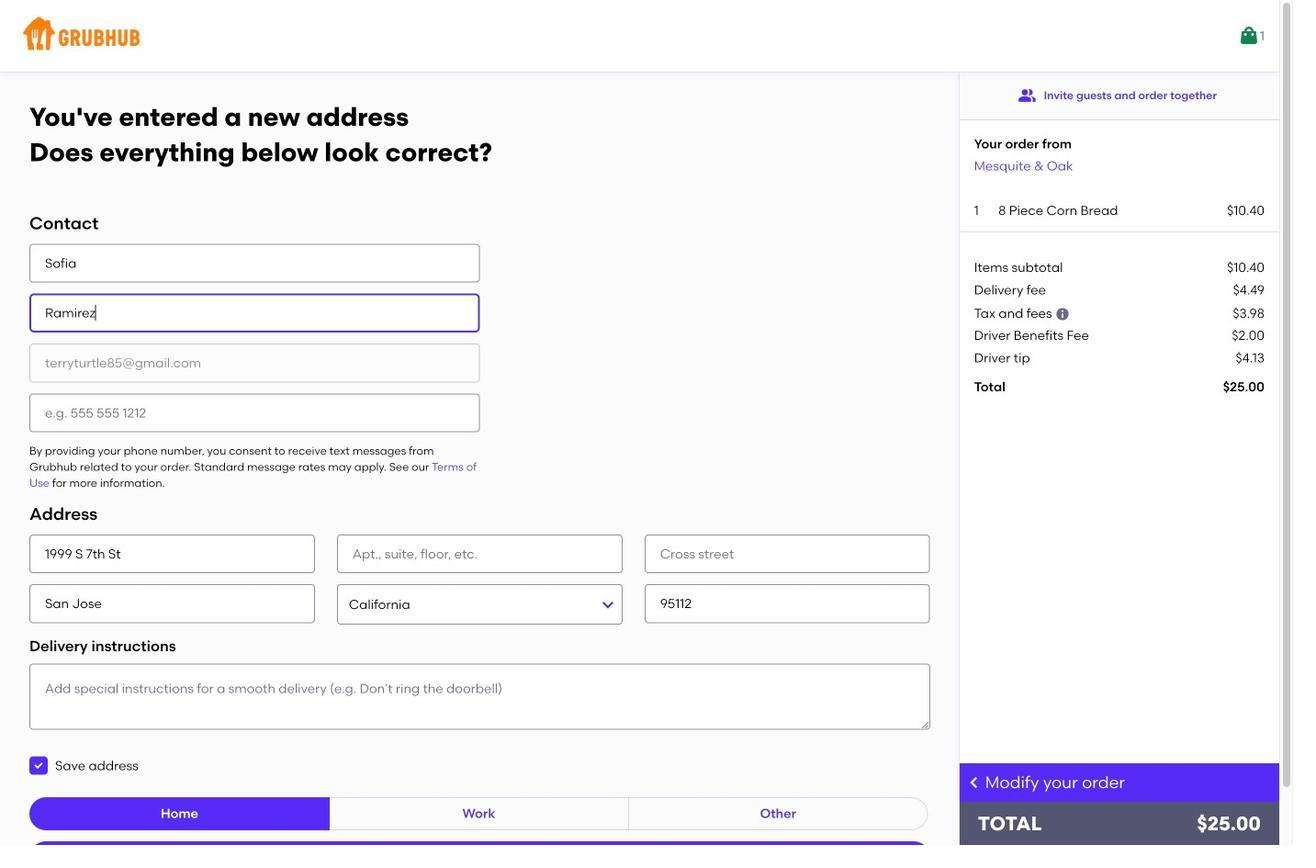 Task type: locate. For each thing, give the bounding box(es) containing it.
Phone telephone field
[[29, 394, 480, 432]]

City text field
[[29, 585, 315, 623]]

Email email field
[[29, 344, 480, 383]]

Address 2 text field
[[337, 535, 623, 574]]

Zip text field
[[645, 585, 931, 623]]

Add special instructions for a smooth delivery (e.g. Don't ring the doorbell) text field
[[29, 664, 931, 730]]

Cross street text field
[[645, 535, 931, 574]]



Task type: vqa. For each thing, say whether or not it's contained in the screenshot.
Address 2 'text field'
yes



Task type: describe. For each thing, give the bounding box(es) containing it.
Last name text field
[[29, 294, 480, 333]]

people icon image
[[1019, 86, 1037, 105]]

main navigation navigation
[[0, 0, 1280, 72]]

Address 1 text field
[[29, 535, 315, 574]]

svg image
[[1056, 307, 1071, 321]]

First name text field
[[29, 244, 480, 283]]

svg image
[[33, 761, 44, 772]]



